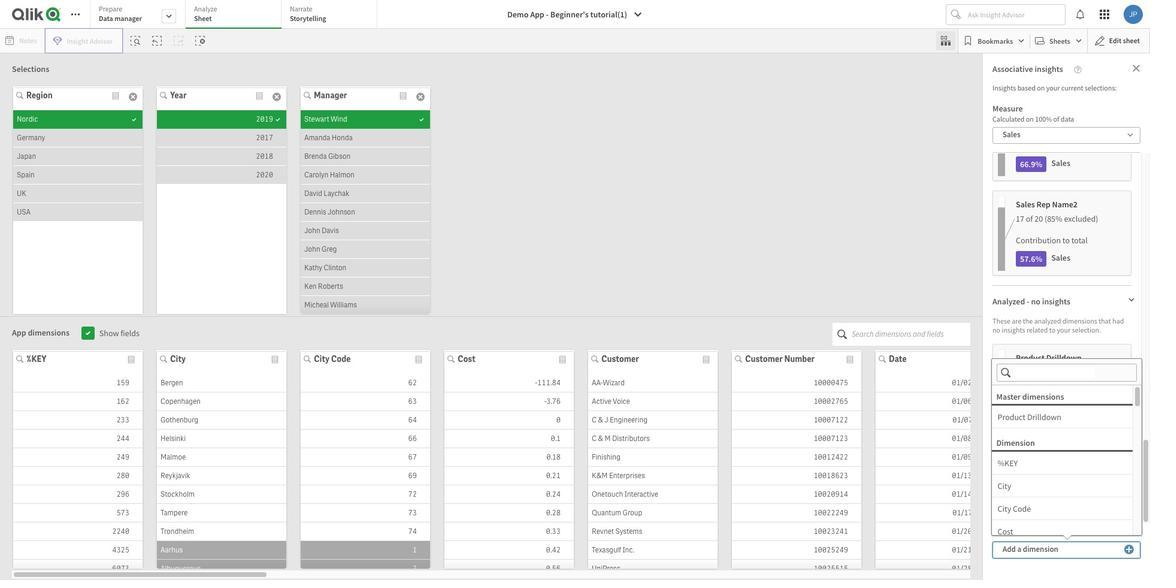 Task type: describe. For each thing, give the bounding box(es) containing it.
stewart wind
[[304, 114, 347, 124]]

remove image for year
[[273, 89, 281, 105]]

found for product drilldown
[[1066, 367, 1087, 378]]

10007122
[[814, 415, 849, 425]]

john greg option
[[301, 240, 430, 259]]

prepare
[[99, 4, 122, 13]]

2019 option
[[157, 110, 286, 129]]

62 option
[[301, 374, 430, 392]]

john davis option
[[301, 222, 430, 240]]

narrate
[[290, 4, 313, 13]]

city up "62" option
[[314, 353, 330, 364]]

-3.76 option
[[445, 392, 574, 411]]

0.33 option
[[445, 522, 574, 541]]

amanda honda
[[304, 133, 353, 143]]

james peterson image
[[1124, 5, 1143, 24]]

296
[[116, 489, 129, 499]]

dimension
[[1023, 544, 1059, 554]]

edit
[[1110, 36, 1122, 45]]

10002765 option
[[732, 392, 862, 411]]

usa option
[[13, 203, 143, 222]]

10023241 option
[[732, 522, 862, 541]]

10022249 option
[[732, 504, 862, 522]]

edit sheet button
[[1087, 28, 1151, 53]]

gothenburg option
[[157, 411, 286, 429]]

app dimension region
[[0, 317, 1007, 580]]

plus image
[[1125, 542, 1134, 557]]

davis
[[322, 226, 339, 235]]

product line no exclusions found with current selections.
[[1016, 447, 1104, 483]]

cost inside app dimension "region"
[[458, 353, 476, 364]]

small image for analyzed - no insights
[[1128, 296, 1136, 307]]

0.21 option
[[445, 466, 574, 485]]

onetouch interactive
[[592, 489, 658, 499]]

ken roberts option
[[301, 277, 430, 296]]

application containing demo app - beginner's tutorial(1)
[[0, 0, 1151, 580]]

tampere option
[[157, 504, 286, 522]]

a
[[1018, 544, 1022, 554]]

bergen
[[161, 378, 183, 387]]

63
[[408, 396, 417, 406]]

stockholm option
[[157, 485, 286, 504]]

had
[[1113, 316, 1124, 325]]

tick image
[[132, 111, 137, 128]]

m
[[605, 434, 611, 443]]

wind
[[331, 114, 347, 124]]

stewart
[[304, 114, 329, 124]]

573 option
[[13, 504, 143, 522]]

62
[[408, 378, 417, 387]]

region
[[26, 90, 53, 101]]

trondheim option
[[157, 522, 286, 541]]

john for john davis
[[304, 226, 320, 235]]

& for j
[[598, 415, 603, 425]]

sales inside sales rep name2 17 of 20 (85% excluded)
[[1016, 199, 1035, 210]]

dennis johnson
[[304, 207, 355, 217]]

spain
[[17, 170, 35, 180]]

enterprises
[[609, 471, 645, 480]]

dimensions for master dimensions
[[1023, 391, 1064, 402]]

exclusions for drilldown
[[1028, 367, 1064, 378]]

sales up product drilldown
[[1042, 397, 1061, 408]]

0 vertical spatial your
[[1047, 83, 1060, 92]]

active
[[592, 396, 612, 406]]

prepare data manager
[[99, 4, 142, 23]]

selections
[[12, 64, 49, 74]]

tick image for amanda honda
[[419, 111, 424, 128]]

0 vertical spatial insights
[[1035, 64, 1063, 74]]

to inside these are the analyzed dimensions that had no insights related to your selection.
[[1050, 325, 1056, 334]]

(85%
[[1045, 213, 1063, 224]]

product drilldown
[[998, 411, 1062, 422]]

-3.76
[[545, 396, 561, 406]]

sales down product line no exclusions found with current selections.
[[1042, 492, 1061, 503]]

beginner's
[[551, 9, 589, 20]]

are
[[1012, 316, 1022, 325]]

carolyn halmon
[[304, 170, 355, 180]]

10020914
[[814, 489, 849, 499]]

10025249
[[814, 545, 849, 555]]

c for c & j engineering
[[592, 415, 597, 425]]

0 option
[[445, 411, 574, 429]]

573
[[116, 508, 129, 517]]

onetouch
[[592, 489, 623, 499]]

greg
[[322, 244, 337, 254]]

revnet
[[592, 526, 614, 536]]

list box for manager
[[301, 110, 430, 370]]

Ask Insight Advisor text field
[[966, 5, 1065, 24]]

01/17/2019
[[953, 508, 992, 517]]

dimensions for app dimensions
[[28, 327, 70, 338]]

brenda gibson option
[[301, 147, 430, 166]]

2240
[[112, 526, 129, 536]]

c & m distributors option
[[588, 429, 718, 448]]

sales down contribution to total
[[1052, 252, 1071, 263]]

10002765
[[814, 396, 849, 406]]

k&m
[[592, 471, 608, 480]]

spain option
[[13, 166, 143, 185]]

249 option
[[13, 448, 143, 466]]

step back image
[[152, 36, 162, 46]]

tick image for 2017
[[276, 111, 280, 128]]

aa-wizard
[[592, 378, 625, 387]]

on for measure
[[1026, 114, 1034, 123]]

selections:
[[1085, 83, 1117, 92]]

trondheim
[[161, 526, 194, 536]]

measure calculated on 100% of data
[[993, 103, 1075, 123]]

c & j engineering
[[592, 415, 648, 425]]

ken roberts
[[304, 282, 343, 291]]

244
[[116, 434, 129, 443]]

159 option
[[13, 374, 143, 392]]

10025515 option
[[732, 559, 862, 578]]

selection region
[[0, 53, 995, 370]]

10018623 option
[[732, 466, 862, 485]]

insights inside these are the analyzed dimensions that had no insights related to your selection.
[[1002, 325, 1026, 334]]

app inside button
[[530, 9, 545, 20]]

01/21/2019
[[952, 545, 992, 555]]

249
[[116, 452, 129, 462]]

tampere
[[161, 508, 188, 517]]

bergen option
[[157, 374, 286, 392]]

63 option
[[301, 392, 430, 411]]

analyzed
[[993, 296, 1025, 307]]

product for product drilldown
[[998, 411, 1026, 422]]

72
[[408, 489, 417, 499]]

list box for %key
[[13, 374, 143, 580]]

active voice option
[[588, 392, 718, 411]]

0
[[557, 415, 561, 425]]

drilldown for product drilldown
[[1028, 411, 1062, 422]]

list box for city
[[157, 374, 286, 580]]

active voice
[[592, 396, 630, 406]]

customer for customer number
[[745, 353, 783, 364]]

0 vertical spatial current
[[1062, 83, 1084, 92]]

10023241
[[814, 526, 849, 536]]

unipress option
[[588, 559, 718, 578]]

69 option
[[301, 466, 430, 485]]

dimension
[[997, 437, 1035, 448]]

david laychak
[[304, 189, 350, 198]]

2
[[413, 564, 417, 573]]

city up bergen
[[170, 353, 186, 364]]

amanda honda option
[[301, 129, 430, 147]]

2018 option
[[157, 147, 286, 166]]

nordic option
[[13, 110, 143, 129]]

1 horizontal spatial cost
[[998, 526, 1014, 537]]

demo app - beginner's tutorial(1) button
[[500, 5, 650, 24]]

clear all selections image
[[196, 36, 205, 46]]

reykjavik
[[161, 471, 190, 480]]

demo app - beginner's tutorial(1)
[[508, 9, 627, 20]]

sheets button
[[1033, 31, 1085, 50]]

stewart wind option
[[301, 110, 430, 129]]

revnet systems
[[592, 526, 643, 536]]

01/07/2019
[[953, 415, 992, 425]]

73 option
[[301, 504, 430, 522]]

Search dimensions and fields text field
[[852, 323, 971, 345]]

2017 option
[[157, 129, 286, 147]]

on for insights
[[1037, 83, 1045, 92]]

0.21
[[546, 471, 561, 480]]

systems
[[616, 526, 643, 536]]

insights
[[993, 83, 1016, 92]]

of for 100%
[[1054, 114, 1060, 123]]

0.24
[[546, 489, 561, 499]]

dimensions inside these are the analyzed dimensions that had no insights related to your selection.
[[1063, 316, 1098, 325]]

list box for city code
[[301, 374, 430, 580]]

6073
[[112, 564, 129, 573]]

2020
[[256, 170, 273, 180]]

66.9%
[[1020, 159, 1043, 170]]

manager
[[115, 14, 142, 23]]

stockholm
[[161, 489, 195, 499]]

inc.
[[623, 545, 635, 555]]

insights based on your current selections:
[[993, 83, 1117, 92]]

your inside these are the analyzed dimensions that had no insights related to your selection.
[[1057, 325, 1071, 334]]

current for product line
[[1016, 472, 1042, 483]]

selections. for line
[[1044, 472, 1081, 483]]

dennis johnson option
[[301, 203, 430, 222]]

found for product line
[[1066, 461, 1087, 472]]

bookmarks
[[978, 36, 1013, 45]]

kathy clinton option
[[301, 259, 430, 277]]

- inside option
[[545, 396, 547, 406]]

halmon
[[330, 170, 355, 180]]

interactive
[[625, 489, 658, 499]]

these are the analyzed dimensions that had no insights related to your selection.
[[993, 316, 1124, 334]]

233 option
[[13, 411, 143, 429]]

1 horizontal spatial city code
[[998, 503, 1031, 514]]

c for c & m distributors
[[592, 434, 597, 443]]

williams
[[330, 300, 357, 310]]



Task type: locate. For each thing, give the bounding box(es) containing it.
with
[[1088, 367, 1104, 378], [1088, 461, 1104, 472]]

0 horizontal spatial cost
[[458, 353, 476, 364]]

david laychak option
[[301, 185, 430, 203]]

c left m
[[592, 434, 597, 443]]

72 option
[[301, 485, 430, 504]]

no
[[1031, 296, 1041, 307], [993, 325, 1001, 334]]

list box
[[13, 110, 143, 240], [157, 110, 286, 203], [301, 110, 430, 370], [13, 374, 143, 580], [157, 374, 286, 580], [301, 374, 430, 580], [445, 374, 574, 580], [588, 374, 718, 580], [732, 374, 862, 580], [876, 374, 1005, 580]]

customer left "number"
[[745, 353, 783, 364]]

current for product drilldown
[[1016, 378, 1042, 388]]

1 vertical spatial code
[[1013, 503, 1031, 514]]

74 option
[[301, 522, 430, 541]]

drilldown for product drilldown no exclusions found with current selections.
[[1047, 352, 1082, 363]]

list box containing 159
[[13, 374, 143, 580]]

sales up 17
[[1016, 199, 1035, 210]]

tab list
[[90, 0, 382, 30]]

1 vertical spatial app
[[12, 327, 26, 338]]

1 vertical spatial selections.
[[1044, 472, 1081, 483]]

0 horizontal spatial %key
[[26, 353, 46, 364]]

list box containing aa-wizard
[[588, 374, 718, 580]]

1 & from the top
[[598, 415, 603, 425]]

germany option
[[13, 129, 143, 147]]

to left total
[[1063, 235, 1070, 246]]

uk option
[[13, 185, 143, 203]]

insights up analyzed
[[1042, 296, 1071, 307]]

01/14/2019
[[952, 489, 992, 499]]

current inside product drilldown no exclusions found with current selections.
[[1016, 378, 1042, 388]]

texasgulf
[[592, 545, 621, 555]]

10025249 option
[[732, 541, 862, 559]]

1 vertical spatial found
[[1066, 461, 1087, 472]]

no for product line
[[1016, 461, 1026, 472]]

no down dimension
[[1016, 461, 1026, 472]]

0 vertical spatial john
[[304, 226, 320, 235]]

0.42
[[546, 545, 561, 555]]

roberts
[[318, 282, 343, 291]]

1 vertical spatial cost
[[998, 526, 1014, 537]]

product for product drilldown no exclusions found with current selections.
[[1016, 352, 1045, 363]]

bookmarks button
[[961, 31, 1028, 50]]

c inside option
[[592, 415, 597, 425]]

2 selections. from the top
[[1044, 472, 1081, 483]]

3.76
[[547, 396, 561, 406]]

product down master
[[998, 411, 1026, 422]]

0 vertical spatial n/a
[[1020, 398, 1033, 409]]

product inside product line no exclusions found with current selections.
[[1016, 447, 1045, 458]]

exclusions down line
[[1028, 461, 1064, 472]]

revnet systems option
[[588, 522, 718, 541]]

& inside c & j engineering option
[[598, 415, 603, 425]]

57.6%
[[1020, 253, 1043, 264]]

162
[[116, 396, 129, 406]]

1 n/a from the top
[[1020, 398, 1033, 409]]

0 horizontal spatial on
[[1026, 114, 1034, 123]]

remove image up stewart wind option
[[416, 89, 425, 105]]

tick image right 2019
[[276, 111, 280, 128]]

john for john greg
[[304, 244, 320, 254]]

ken
[[304, 282, 317, 291]]

162 option
[[13, 392, 143, 411]]

n/a for product drilldown no exclusions found with current selections.
[[1020, 398, 1033, 409]]

texasgulf inc. option
[[588, 541, 718, 559]]

111.84
[[538, 378, 561, 387]]

2 with from the top
[[1088, 461, 1104, 472]]

selections. up master dimensions
[[1044, 378, 1081, 388]]

selections. down line
[[1044, 472, 1081, 483]]

2 customer from the left
[[745, 353, 783, 364]]

analyze
[[194, 4, 217, 13]]

0 vertical spatial %key
[[26, 353, 46, 364]]

01/08/2019
[[952, 434, 992, 443]]

1 vertical spatial with
[[1088, 461, 1104, 472]]

aarhus
[[161, 545, 183, 555]]

0 vertical spatial no
[[1016, 367, 1026, 378]]

2240 option
[[13, 522, 143, 541]]

remove image up 2019
[[273, 89, 281, 105]]

73
[[408, 508, 417, 517]]

list box containing 10000475
[[732, 374, 862, 580]]

10020914 option
[[732, 485, 862, 504]]

product down related
[[1016, 352, 1045, 363]]

exclusions inside product drilldown no exclusions found with current selections.
[[1028, 367, 1064, 378]]

2 john from the top
[[304, 244, 320, 254]]

296 option
[[13, 485, 143, 504]]

2 found from the top
[[1066, 461, 1087, 472]]

2 option
[[301, 559, 430, 578]]

onetouch interactive option
[[588, 485, 718, 504]]

1 option
[[301, 541, 430, 559]]

calculated
[[993, 114, 1025, 123]]

1 no from the top
[[1016, 367, 1026, 378]]

2 vertical spatial product
[[1016, 447, 1045, 458]]

edit sheet
[[1110, 36, 1140, 45]]

code inside app dimension "region"
[[331, 353, 351, 364]]

0 horizontal spatial tick image
[[276, 111, 280, 128]]

city code up "62" option
[[314, 353, 351, 364]]

& left m
[[598, 434, 603, 443]]

1 horizontal spatial no
[[1031, 296, 1041, 307]]

0 vertical spatial no
[[1031, 296, 1041, 307]]

john left greg
[[304, 244, 320, 254]]

copenhagen
[[161, 396, 201, 406]]

texasgulf inc.
[[592, 545, 635, 555]]

selections. inside product line no exclusions found with current selections.
[[1044, 472, 1081, 483]]

0 vertical spatial dimensions
[[1063, 316, 1098, 325]]

0 horizontal spatial code
[[331, 353, 351, 364]]

0 vertical spatial to
[[1063, 235, 1070, 246]]

current left selections:
[[1062, 83, 1084, 92]]

carolyn halmon option
[[301, 166, 430, 185]]

code
[[331, 353, 351, 364], [1013, 503, 1031, 514]]

sales down calculated
[[1003, 129, 1021, 140]]

micheal
[[304, 300, 329, 310]]

1 vertical spatial of
[[1026, 213, 1033, 224]]

c left "j"
[[592, 415, 597, 425]]

city
[[170, 353, 186, 364], [314, 353, 330, 364], [998, 480, 1012, 491], [998, 503, 1012, 514]]

1 vertical spatial no
[[1016, 461, 1026, 472]]

total
[[1072, 235, 1088, 246]]

product drilldown no exclusions found with current selections.
[[1016, 352, 1104, 388]]

1 vertical spatial product
[[998, 411, 1026, 422]]

line
[[1047, 447, 1062, 458]]

10007122 option
[[732, 411, 862, 429]]

current inside product line no exclusions found with current selections.
[[1016, 472, 1042, 483]]

exclusions
[[1028, 367, 1064, 378], [1028, 461, 1064, 472]]

2 remove image from the left
[[416, 89, 425, 105]]

small image for sales
[[1118, 128, 1134, 142]]

cost up "add"
[[998, 526, 1014, 537]]

customer up wizard
[[602, 353, 639, 364]]

1 customer from the left
[[602, 353, 639, 364]]

fields
[[121, 327, 140, 338]]

01/28/2019
[[952, 564, 992, 573]]

on right based at the right of the page
[[1037, 83, 1045, 92]]

exclusions up master dimensions
[[1028, 367, 1064, 378]]

2 n/a from the top
[[1020, 493, 1033, 504]]

2 vertical spatial current
[[1016, 472, 1042, 483]]

66 option
[[301, 429, 430, 448]]

small image inside sales dropdown button
[[1118, 128, 1134, 142]]

10007123 option
[[732, 429, 862, 448]]

of inside sales rep name2 17 of 20 (85% excluded)
[[1026, 213, 1033, 224]]

small image
[[1118, 128, 1134, 142], [1128, 296, 1136, 307]]

of for 17
[[1026, 213, 1033, 224]]

city code up "add"
[[998, 503, 1031, 514]]

found inside product drilldown no exclusions found with current selections.
[[1066, 367, 1087, 378]]

1 vertical spatial exclusions
[[1028, 461, 1064, 472]]

1 horizontal spatial on
[[1037, 83, 1045, 92]]

aa-
[[592, 378, 603, 387]]

no inside these are the analyzed dimensions that had no insights related to your selection.
[[993, 325, 1001, 334]]

64
[[408, 415, 417, 425]]

list box containing nordic
[[13, 110, 143, 240]]

list box containing 01/02/2019
[[876, 374, 1005, 580]]

0 horizontal spatial of
[[1026, 213, 1033, 224]]

6073 option
[[13, 559, 143, 578]]

of right 17
[[1026, 213, 1033, 224]]

1 vertical spatial no
[[993, 325, 1001, 334]]

smart search image
[[131, 36, 140, 46]]

- inside option
[[535, 378, 538, 387]]

2 tick image from the left
[[419, 111, 424, 128]]

malmoe option
[[157, 448, 286, 466]]

dimensions inside app dimension "region"
[[28, 327, 70, 338]]

remove image for manager
[[416, 89, 425, 105]]

1 vertical spatial dimensions
[[28, 327, 70, 338]]

1 horizontal spatial of
[[1054, 114, 1060, 123]]

albuquerque option
[[157, 559, 286, 578]]

dimensions left that at the right bottom
[[1063, 316, 1098, 325]]

code up "62" option
[[331, 353, 351, 364]]

2 & from the top
[[598, 434, 603, 443]]

drilldown down these are the analyzed dimensions that had no insights related to your selection.
[[1047, 352, 1082, 363]]

sales down sales dropdown button
[[1052, 158, 1071, 168]]

01/20/2019
[[952, 526, 992, 536]]

list box for customer
[[588, 374, 718, 580]]

your left "selection."
[[1057, 325, 1071, 334]]

244 option
[[13, 429, 143, 448]]

list box containing 2019
[[157, 110, 286, 203]]

100%
[[1036, 114, 1052, 123]]

0 vertical spatial selections.
[[1044, 378, 1081, 388]]

current down dimension
[[1016, 472, 1042, 483]]

1 vertical spatial john
[[304, 244, 320, 254]]

1 vertical spatial on
[[1026, 114, 1034, 123]]

1 c from the top
[[592, 415, 597, 425]]

4325
[[112, 545, 129, 555]]

product for product line no exclusions found with current selections.
[[1016, 447, 1045, 458]]

0 vertical spatial city code
[[314, 353, 351, 364]]

dimensions up the 159 option
[[28, 327, 70, 338]]

-111.84 option
[[445, 374, 574, 392]]

honda
[[332, 133, 353, 143]]

no up the
[[1031, 296, 1041, 307]]

0 vertical spatial app
[[530, 9, 545, 20]]

close selections tool image
[[942, 36, 951, 46]]

cost up -111.84 option
[[458, 353, 476, 364]]

2 vertical spatial insights
[[1002, 325, 1026, 334]]

0 vertical spatial drilldown
[[1047, 352, 1082, 363]]

01/09/2019
[[952, 452, 992, 462]]

with inside product line no exclusions found with current selections.
[[1088, 461, 1104, 472]]

sheet
[[194, 14, 212, 23]]

0.18 option
[[445, 448, 574, 466]]

none text field inside application
[[1015, 367, 1095, 378]]

k&m enterprises option
[[588, 466, 718, 485]]

japan option
[[13, 147, 143, 166]]

2019
[[256, 114, 273, 124]]

2020 option
[[157, 166, 286, 185]]

helsinki option
[[157, 429, 286, 448]]

analyze sheet
[[194, 4, 217, 23]]

kathy
[[304, 263, 322, 273]]

0 vertical spatial found
[[1066, 367, 1087, 378]]

finishing option
[[588, 448, 718, 466]]

0 horizontal spatial remove image
[[273, 89, 281, 105]]

no inside product line no exclusions found with current selections.
[[1016, 461, 1026, 472]]

dimensions up product drilldown
[[1023, 391, 1064, 402]]

0 vertical spatial product
[[1016, 352, 1045, 363]]

city right the 01/14/2019 in the bottom right of the page
[[998, 480, 1012, 491]]

gothenburg
[[161, 415, 198, 425]]

your right based at the right of the page
[[1047, 83, 1060, 92]]

drilldown down master dimensions
[[1028, 411, 1062, 422]]

remove image
[[273, 89, 281, 105], [416, 89, 425, 105]]

micheal williams
[[304, 300, 357, 310]]

1 john from the top
[[304, 226, 320, 235]]

%key inside app dimension "region"
[[26, 353, 46, 364]]

john left davis
[[304, 226, 320, 235]]

related
[[1027, 325, 1048, 334]]

1 found from the top
[[1066, 367, 1087, 378]]

1 vertical spatial &
[[598, 434, 603, 443]]

0 vertical spatial on
[[1037, 83, 1045, 92]]

4325 option
[[13, 541, 143, 559]]

drilldown inside product drilldown no exclusions found with current selections.
[[1047, 352, 1082, 363]]

current up master dimensions
[[1016, 378, 1042, 388]]

no for product drilldown
[[1016, 367, 1026, 378]]

0 vertical spatial small image
[[1118, 128, 1134, 142]]

0 horizontal spatial city code
[[314, 353, 351, 364]]

albuquerque
[[161, 564, 201, 573]]

1 vertical spatial %key
[[998, 458, 1018, 468]]

1 exclusions from the top
[[1028, 367, 1064, 378]]

67 option
[[301, 448, 430, 466]]

with for product line no exclusions found with current selections.
[[1088, 461, 1104, 472]]

customer
[[602, 353, 639, 364], [745, 353, 783, 364]]

c inside option
[[592, 434, 597, 443]]

0 vertical spatial c
[[592, 415, 597, 425]]

%key down app dimensions
[[26, 353, 46, 364]]

city code
[[314, 353, 351, 364], [998, 503, 1031, 514]]

-111.84
[[535, 378, 561, 387]]

wizard
[[603, 378, 625, 387]]

no inside product drilldown no exclusions found with current selections.
[[1016, 367, 1026, 378]]

& left "j"
[[598, 415, 603, 425]]

1 vertical spatial to
[[1050, 325, 1056, 334]]

& inside the c & m distributors option
[[598, 434, 603, 443]]

on
[[1037, 83, 1045, 92], [1026, 114, 1034, 123]]

on left 100%
[[1026, 114, 1034, 123]]

insights left related
[[1002, 325, 1026, 334]]

johnson
[[328, 207, 355, 217]]

demo
[[508, 9, 529, 20]]

city right 01/17/2019
[[998, 503, 1012, 514]]

2 exclusions from the top
[[1028, 461, 1064, 472]]

quantum group option
[[588, 504, 718, 522]]

0.56 option
[[445, 559, 574, 578]]

application
[[0, 0, 1151, 580]]

01/13/2019
[[952, 471, 992, 480]]

data
[[99, 14, 113, 23]]

1 horizontal spatial app
[[530, 9, 545, 20]]

233
[[116, 415, 129, 425]]

on inside "measure calculated on 100% of data"
[[1026, 114, 1034, 123]]

1 horizontal spatial customer
[[745, 353, 783, 364]]

these
[[993, 316, 1011, 325]]

found inside product line no exclusions found with current selections.
[[1066, 461, 1087, 472]]

exclusions inside product line no exclusions found with current selections.
[[1028, 461, 1064, 472]]

list box containing -111.84
[[445, 374, 574, 580]]

storytelling
[[290, 14, 326, 23]]

code up a
[[1013, 503, 1031, 514]]

1 horizontal spatial remove image
[[416, 89, 425, 105]]

selections. for drilldown
[[1044, 378, 1081, 388]]

product inside product drilldown no exclusions found with current selections.
[[1016, 352, 1045, 363]]

tab list inside application
[[90, 0, 382, 30]]

list box containing stewart wind
[[301, 110, 430, 370]]

micheal williams option
[[301, 296, 430, 315]]

2018
[[256, 152, 273, 161]]

10012422 option
[[732, 448, 862, 466]]

0.24 option
[[445, 485, 574, 504]]

0 vertical spatial exclusions
[[1028, 367, 1064, 378]]

2 vertical spatial dimensions
[[1023, 391, 1064, 402]]

1 remove image from the left
[[273, 89, 281, 105]]

0 horizontal spatial customer
[[602, 353, 639, 364]]

1 horizontal spatial tick image
[[419, 111, 424, 128]]

with for product drilldown no exclusions found with current selections.
[[1088, 367, 1104, 378]]

1 vertical spatial your
[[1057, 325, 1071, 334]]

john
[[304, 226, 320, 235], [304, 244, 320, 254]]

1 vertical spatial current
[[1016, 378, 1042, 388]]

0 vertical spatial code
[[331, 353, 351, 364]]

list box containing bergen
[[157, 374, 286, 580]]

- inside button
[[546, 9, 549, 20]]

tick image inside 2019 option
[[276, 111, 280, 128]]

0.18
[[547, 452, 561, 462]]

reykjavik option
[[157, 466, 286, 485]]

0.28 option
[[445, 504, 574, 522]]

1 vertical spatial n/a
[[1020, 493, 1033, 504]]

0.42 option
[[445, 541, 574, 559]]

app inside "region"
[[12, 327, 26, 338]]

1 vertical spatial small image
[[1128, 296, 1136, 307]]

tick image up 'amanda honda' option
[[419, 111, 424, 128]]

selections. inside product drilldown no exclusions found with current selections.
[[1044, 378, 1081, 388]]

n/a down product line no exclusions found with current selections.
[[1020, 493, 1033, 504]]

remove image
[[129, 89, 137, 105]]

master dimensions
[[997, 391, 1064, 402]]

n/a for product line no exclusions found with current selections.
[[1020, 493, 1033, 504]]

1 with from the top
[[1088, 367, 1104, 378]]

1 horizontal spatial code
[[1013, 503, 1031, 514]]

64 option
[[301, 411, 430, 429]]

tab list containing prepare
[[90, 0, 382, 30]]

to right related
[[1050, 325, 1056, 334]]

0 horizontal spatial no
[[993, 325, 1001, 334]]

japan
[[17, 152, 36, 161]]

tick image
[[276, 111, 280, 128], [419, 111, 424, 128]]

0 vertical spatial cost
[[458, 353, 476, 364]]

10000475 option
[[732, 374, 862, 392]]

1 horizontal spatial to
[[1063, 235, 1070, 246]]

brenda gibson
[[304, 152, 351, 161]]

copenhagen option
[[157, 392, 286, 411]]

1 selections. from the top
[[1044, 378, 1081, 388]]

sales inside sales dropdown button
[[1003, 129, 1021, 140]]

0 vertical spatial &
[[598, 415, 603, 425]]

2 no from the top
[[1016, 461, 1026, 472]]

sheet
[[1123, 36, 1140, 45]]

that
[[1099, 316, 1111, 325]]

1 tick image from the left
[[276, 111, 280, 128]]

of inside "measure calculated on 100% of data"
[[1054, 114, 1060, 123]]

280 option
[[13, 466, 143, 485]]

1 horizontal spatial %key
[[998, 458, 1018, 468]]

None text field
[[1015, 367, 1095, 378]]

product left line
[[1016, 447, 1045, 458]]

insights up insights based on your current selections: at the right top of page
[[1035, 64, 1063, 74]]

0 vertical spatial of
[[1054, 114, 1060, 123]]

tick image inside stewart wind option
[[419, 111, 424, 128]]

year
[[170, 90, 187, 101]]

c & j engineering option
[[588, 411, 718, 429]]

with inside product drilldown no exclusions found with current selections.
[[1088, 367, 1104, 378]]

1 vertical spatial insights
[[1042, 296, 1071, 307]]

unipress
[[592, 564, 620, 573]]

sheets
[[1050, 36, 1071, 45]]

list box for cost
[[445, 374, 574, 580]]

name2
[[1053, 199, 1078, 210]]

0.1 option
[[445, 429, 574, 448]]

narrate storytelling
[[290, 4, 326, 23]]

no left are
[[993, 325, 1001, 334]]

10000475
[[814, 378, 849, 387]]

0 horizontal spatial to
[[1050, 325, 1056, 334]]

show
[[99, 327, 119, 338]]

customer for customer
[[602, 353, 639, 364]]

%key down dimension
[[998, 458, 1018, 468]]

list box containing 62
[[301, 374, 430, 580]]

number
[[785, 353, 815, 364]]

0 vertical spatial with
[[1088, 367, 1104, 378]]

1 vertical spatial drilldown
[[1028, 411, 1062, 422]]

malmoe
[[161, 452, 186, 462]]

no right search image
[[1016, 367, 1026, 378]]

germany
[[17, 133, 45, 143]]

search image
[[1001, 364, 1011, 381]]

0 horizontal spatial app
[[12, 327, 26, 338]]

no
[[1016, 367, 1026, 378], [1016, 461, 1026, 472]]

list box for customer number
[[732, 374, 862, 580]]

group
[[623, 508, 643, 517]]

aarhus option
[[157, 541, 286, 559]]

2 c from the top
[[592, 434, 597, 443]]

n/a up product drilldown
[[1020, 398, 1033, 409]]

& for m
[[598, 434, 603, 443]]

of left data
[[1054, 114, 1060, 123]]

current
[[1062, 83, 1084, 92], [1016, 378, 1042, 388], [1016, 472, 1042, 483]]

city code inside app dimension "region"
[[314, 353, 351, 364]]

1 vertical spatial c
[[592, 434, 597, 443]]

1 vertical spatial city code
[[998, 503, 1031, 514]]

aa-wizard option
[[588, 374, 718, 392]]

nordic
[[17, 114, 38, 124]]

exclusions for line
[[1028, 461, 1064, 472]]



Task type: vqa. For each thing, say whether or not it's contained in the screenshot.
the Code in app dimension region
yes



